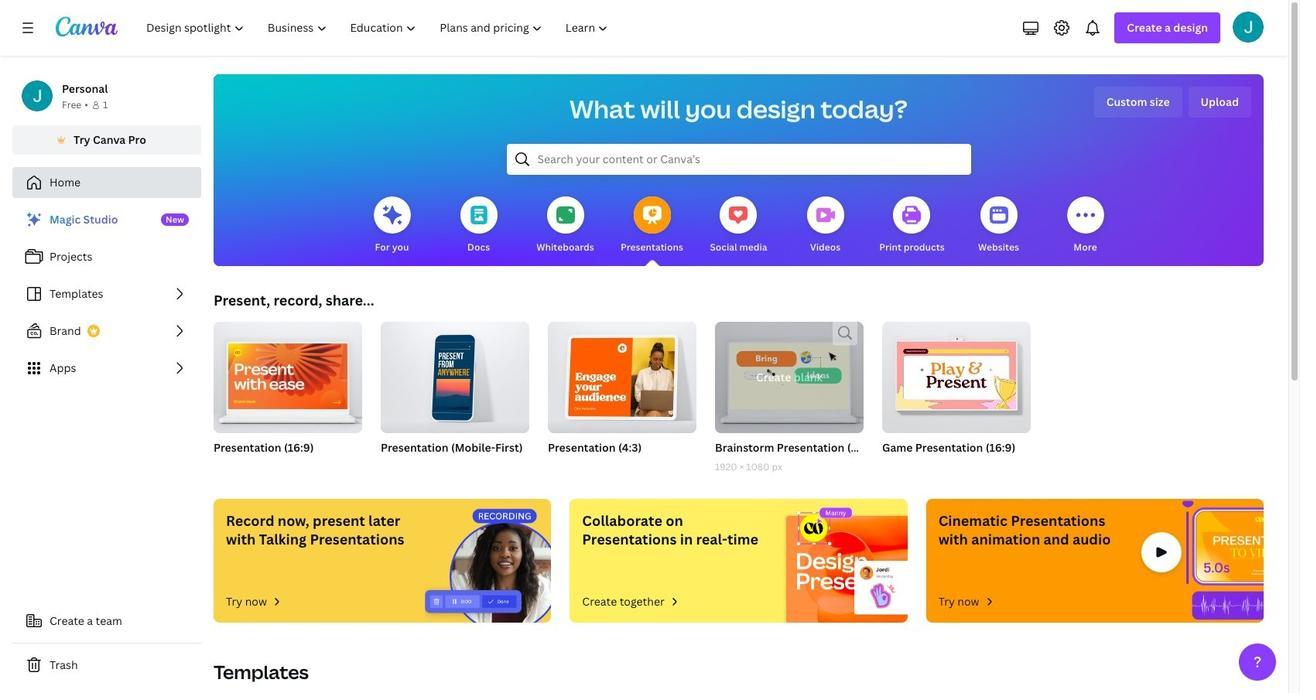 Task type: vqa. For each thing, say whether or not it's contained in the screenshot.
Kendall Parks
no



Task type: describe. For each thing, give the bounding box(es) containing it.
Search search field
[[538, 145, 940, 174]]



Task type: locate. For each thing, give the bounding box(es) containing it.
top level navigation element
[[136, 12, 622, 43]]

list
[[12, 204, 201, 384]]

group
[[214, 316, 362, 475], [214, 316, 362, 434], [381, 316, 530, 475], [381, 316, 530, 434], [883, 316, 1031, 475], [883, 316, 1031, 434], [548, 322, 697, 475], [548, 322, 697, 434], [716, 322, 864, 475], [716, 322, 864, 434]]

None search field
[[507, 144, 971, 175]]

john smith image
[[1234, 12, 1265, 43]]



